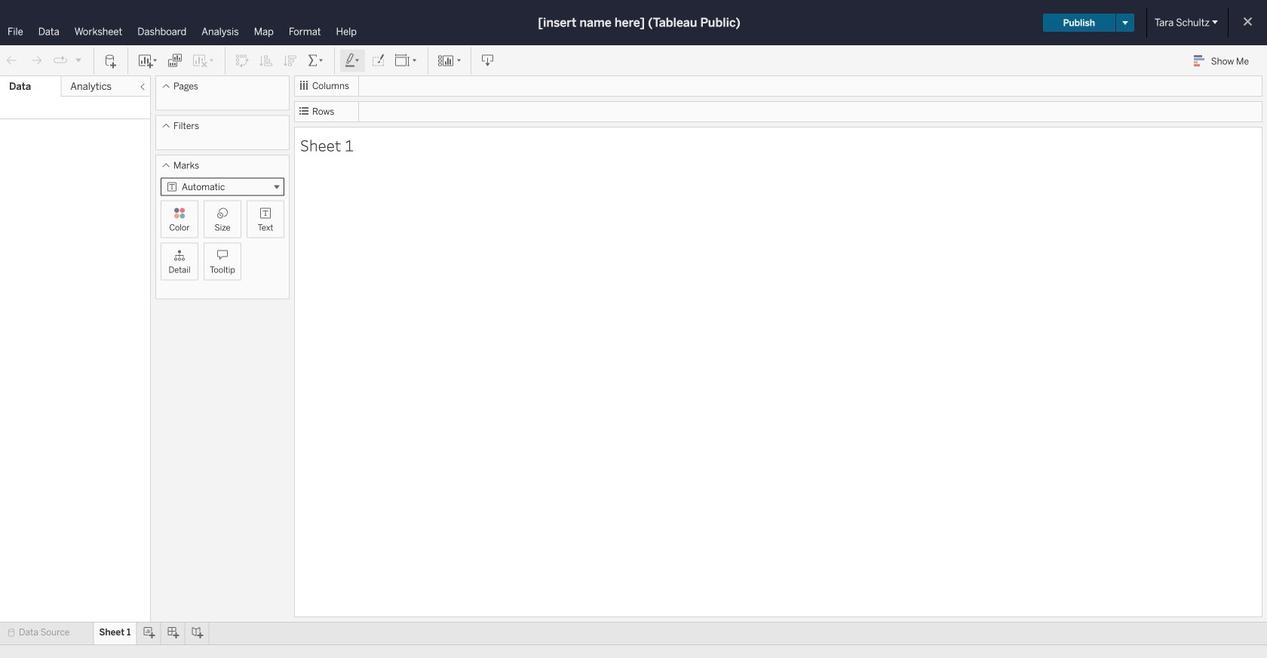 Task type: describe. For each thing, give the bounding box(es) containing it.
undo image
[[5, 53, 20, 68]]

0 horizontal spatial replay animation image
[[53, 53, 68, 68]]

new worksheet image
[[137, 53, 158, 68]]

fit image
[[395, 53, 419, 68]]

sort ascending image
[[259, 53, 274, 68]]

format workbook image
[[371, 53, 386, 68]]

new data source image
[[103, 53, 118, 68]]

download image
[[481, 53, 496, 68]]

redo image
[[29, 53, 44, 68]]

clear sheet image
[[192, 53, 216, 68]]

duplicate image
[[168, 53, 183, 68]]

1 horizontal spatial replay animation image
[[74, 55, 83, 64]]



Task type: locate. For each thing, give the bounding box(es) containing it.
collapse image
[[138, 82, 147, 91]]

show/hide cards image
[[438, 53, 462, 68]]

replay animation image
[[53, 53, 68, 68], [74, 55, 83, 64]]

replay animation image right redo icon
[[53, 53, 68, 68]]

replay animation image left new data source image
[[74, 55, 83, 64]]

swap rows and columns image
[[235, 53, 250, 68]]

highlight image
[[344, 53, 361, 68]]

sort descending image
[[283, 53, 298, 68]]

totals image
[[307, 53, 325, 68]]



Task type: vqa. For each thing, say whether or not it's contained in the screenshot.
Swap Rows and Columns image
yes



